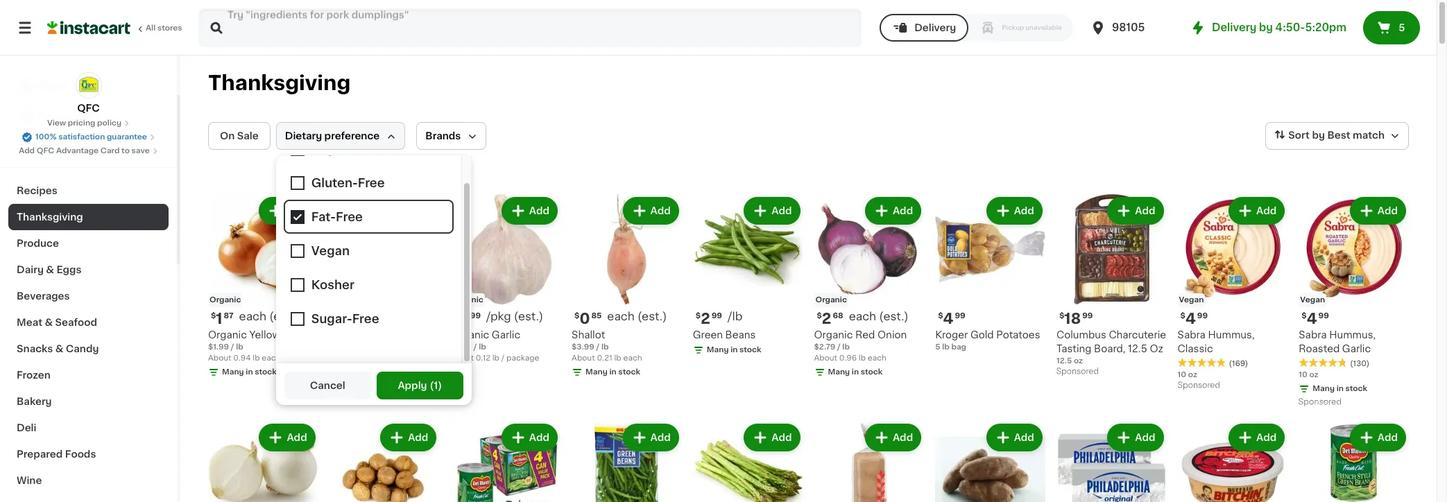 Task type: locate. For each thing, give the bounding box(es) containing it.
Search field
[[200, 10, 861, 46]]

2
[[822, 311, 832, 326], [701, 311, 710, 326]]

(est.) for $3.99
[[638, 311, 667, 322]]

on sale button
[[208, 122, 270, 150]]

5:20pm
[[1306, 22, 1347, 33]]

2 horizontal spatial oz
[[1310, 371, 1319, 379]]

2 inside 'element'
[[822, 311, 832, 326]]

15
[[345, 312, 354, 320]]

sabra
[[1178, 330, 1206, 340], [1299, 330, 1327, 340]]

qfc link
[[75, 72, 102, 115]]

2 4 from the left
[[1186, 311, 1196, 326]]

view
[[47, 119, 66, 127]]

1 horizontal spatial onion
[[363, 330, 392, 340]]

1 horizontal spatial 2
[[822, 311, 832, 326]]

in down 0.96
[[852, 368, 859, 376]]

0 horizontal spatial delivery
[[915, 23, 956, 33]]

4:50-
[[1276, 22, 1306, 33]]

4 $ from the left
[[575, 312, 580, 320]]

thanksgiving up produce at the left top of page
[[17, 212, 83, 222]]

each (est.)
[[239, 311, 299, 322], [849, 311, 909, 322], [359, 311, 419, 322], [607, 311, 667, 322]]

/ right $1.29
[[352, 343, 355, 351]]

garlic down $0.99 per package (estimated) element
[[492, 330, 521, 340]]

1 horizontal spatial vegan
[[1301, 296, 1325, 304]]

1 horizontal spatial 1
[[337, 311, 344, 326]]

each (est.) inside the $1.87 each (estimated) element
[[239, 311, 299, 322]]

columbus
[[1057, 330, 1107, 340]]

organic inside organic red onion $2.79 / lb about 0.96 lb each
[[814, 330, 853, 340]]

10 oz
[[1178, 371, 1198, 379], [1299, 371, 1319, 379]]

1 horizontal spatial garlic
[[1343, 344, 1371, 354]]

in down beans
[[731, 346, 738, 354]]

0 vertical spatial &
[[46, 265, 54, 275]]

many down 0.89
[[343, 368, 365, 376]]

1 horizontal spatial qfc
[[77, 103, 100, 113]]

0.94
[[233, 354, 251, 362]]

by left 4:50- at the top of the page
[[1259, 22, 1273, 33]]

organic red onion $2.79 / lb about 0.96 lb each
[[814, 330, 907, 362]]

$7.99
[[451, 343, 472, 351]]

(est.) inside $2.68 each (estimated) 'element'
[[879, 311, 909, 322]]

each right 0.89
[[383, 354, 402, 362]]

$ left 15
[[332, 312, 337, 320]]

$ 4 99 up classic on the right bottom of page
[[1181, 311, 1208, 326]]

0.12
[[476, 354, 491, 362]]

many for yellow
[[222, 368, 244, 376]]

vegan up sabra hummus, classic
[[1179, 296, 1204, 304]]

2 2 from the left
[[701, 311, 710, 326]]

many down 0.94
[[222, 368, 244, 376]]

each (est.) for yellow
[[239, 311, 299, 322]]

4 about from the left
[[451, 354, 474, 362]]

2 vegan from the left
[[1301, 296, 1325, 304]]

1 horizontal spatial 12.5
[[1128, 344, 1148, 354]]

3 onion from the left
[[363, 330, 392, 340]]

99 for sabra hummus, classic
[[1198, 312, 1208, 320]]

add
[[19, 147, 35, 155], [287, 206, 307, 216], [529, 206, 550, 216], [651, 206, 671, 216], [772, 206, 792, 216], [893, 206, 913, 216], [1014, 206, 1034, 216], [1135, 206, 1156, 216], [1257, 206, 1277, 216], [1378, 206, 1398, 216], [287, 433, 307, 442], [408, 433, 428, 442], [529, 433, 550, 442], [651, 433, 671, 442], [772, 433, 792, 442], [893, 433, 913, 442], [1014, 433, 1034, 442], [1135, 433, 1156, 442], [1257, 433, 1277, 442], [1378, 433, 1398, 442]]

99 up sabra hummus, roasted garlic
[[1319, 312, 1329, 320]]

best
[[1328, 131, 1351, 140]]

vegan
[[1179, 296, 1204, 304], [1301, 296, 1325, 304]]

0 vertical spatial by
[[1259, 22, 1273, 33]]

each right 0.21
[[623, 354, 642, 362]]

0 horizontal spatial onion
[[283, 330, 312, 340]]

& left candy
[[55, 344, 63, 354]]

0 horizontal spatial hummus,
[[1208, 330, 1255, 340]]

10 oz down classic on the right bottom of page
[[1178, 371, 1198, 379]]

2 hummus, from the left
[[1330, 330, 1376, 340]]

$ left 85
[[575, 312, 580, 320]]

(est.) for red
[[879, 311, 909, 322]]

0 vertical spatial garlic
[[492, 330, 521, 340]]

$ up columbus
[[1059, 312, 1065, 320]]

$1.87 each (estimated) element
[[208, 310, 318, 328]]

each (est.) inside $2.68 each (estimated) 'element'
[[849, 311, 909, 322]]

produce
[[17, 239, 59, 248]]

(est.) up shallot $3.99 / lb about 0.21 lb each
[[638, 311, 667, 322]]

3 $ 4 99 from the left
[[1302, 311, 1329, 326]]

deli link
[[8, 415, 169, 441]]

stock for onion
[[376, 368, 398, 376]]

stock down shallot $3.99 / lb about 0.21 lb each
[[618, 368, 640, 376]]

1 right apply
[[434, 381, 438, 391]]

sabra up roasted
[[1299, 330, 1327, 340]]

(est.) for onion
[[389, 311, 419, 322]]

dairy & eggs
[[17, 265, 81, 275]]

&
[[46, 265, 54, 275], [45, 318, 53, 328], [55, 344, 63, 354]]

4 up classic on the right bottom of page
[[1186, 311, 1196, 326]]

add qfc advantage card to save link
[[19, 146, 158, 157]]

shop
[[39, 81, 65, 91]]

0 horizontal spatial qfc
[[37, 147, 54, 155]]

1 horizontal spatial 4
[[1186, 311, 1196, 326]]

sort
[[1289, 131, 1310, 140]]

$2.99 per pound element
[[693, 310, 803, 328]]

0 horizontal spatial 4
[[943, 311, 954, 326]]

2 99 from the left
[[712, 312, 722, 320]]

onion
[[283, 330, 312, 340], [878, 330, 907, 340], [363, 330, 392, 340]]

1 2 from the left
[[822, 311, 832, 326]]

2 0 from the left
[[580, 311, 590, 326]]

$ up classic on the right bottom of page
[[1181, 312, 1186, 320]]

1 vertical spatial 5
[[935, 343, 941, 351]]

add button
[[261, 198, 314, 223], [503, 198, 557, 223], [624, 198, 678, 223], [745, 198, 799, 223], [867, 198, 920, 223], [988, 198, 1041, 223], [1109, 198, 1163, 223], [1230, 198, 1284, 223], [1352, 198, 1405, 223], [261, 425, 314, 450], [382, 425, 435, 450], [503, 425, 557, 450], [624, 425, 678, 450], [745, 425, 799, 450], [867, 425, 920, 450], [988, 425, 1041, 450], [1109, 425, 1163, 450], [1230, 425, 1284, 450], [1352, 425, 1405, 450]]

package
[[507, 354, 539, 362]]

None search field
[[198, 8, 862, 47]]

4 99 from the left
[[1083, 312, 1093, 320]]

all stores
[[146, 24, 182, 32]]

(est.) up organic red onion $2.79 / lb about 0.96 lb each
[[879, 311, 909, 322]]

0 horizontal spatial sabra
[[1178, 330, 1206, 340]]

6 $ from the left
[[938, 312, 943, 320]]

99 up kroger
[[955, 312, 966, 320]]

onion down the $1.87 each (estimated) element
[[283, 330, 312, 340]]

1 horizontal spatial sponsored badge image
[[1178, 382, 1220, 390]]

1 horizontal spatial sabra
[[1299, 330, 1327, 340]]

0 vertical spatial thanksgiving
[[208, 73, 351, 93]]

0 horizontal spatial garlic
[[492, 330, 521, 340]]

0 horizontal spatial yellow
[[249, 330, 280, 340]]

each (est.) right 85
[[607, 311, 667, 322]]

stock down organic red onion $2.79 / lb about 0.96 lb each
[[861, 368, 883, 376]]

/pkg
[[486, 311, 511, 322]]

$1.29
[[329, 343, 350, 351]]

$ inside $ 1 87
[[211, 312, 216, 320]]

each inside yellow onion $1.29 / lb about 0.89 lb each
[[383, 354, 402, 362]]

about down $3.99
[[572, 354, 595, 362]]

hummus, inside sabra hummus, classic
[[1208, 330, 1255, 340]]

about down $2.79
[[814, 354, 838, 362]]

garlic
[[492, 330, 521, 340], [1343, 344, 1371, 354]]

1 4 from the left
[[943, 311, 954, 326]]

sponsored badge image for sabra hummus, roasted garlic
[[1299, 398, 1341, 406]]

many down 0.96
[[828, 368, 850, 376]]

1 vertical spatial thanksgiving
[[17, 212, 83, 222]]

many in stock for $3.99
[[586, 368, 640, 376]]

1 onion from the left
[[283, 330, 312, 340]]

organic
[[210, 296, 241, 304], [816, 296, 847, 304], [452, 296, 484, 304], [208, 330, 247, 340], [814, 330, 853, 340], [451, 330, 489, 340]]

delivery inside button
[[915, 23, 956, 33]]

10 oz for roasted
[[1299, 371, 1319, 379]]

organic up 68
[[816, 296, 847, 304]]

4 up kroger
[[943, 311, 954, 326]]

99 for kroger gold potatoes
[[955, 312, 966, 320]]

/lb
[[728, 311, 743, 322]]

yellow inside organic yellow onion $1.99 / lb about 0.94 lb each
[[249, 330, 280, 340]]

0 horizontal spatial $ 4 99
[[938, 311, 966, 326]]

eggs
[[56, 265, 81, 275]]

bag
[[952, 343, 967, 351]]

stock up apply
[[376, 368, 398, 376]]

dietary preference
[[285, 131, 380, 141]]

yellow
[[249, 330, 280, 340], [329, 330, 360, 340]]

$ left 68
[[817, 312, 822, 320]]

oz for classic
[[1188, 371, 1198, 379]]

0 horizontal spatial 0
[[458, 311, 469, 326]]

5 about from the left
[[572, 354, 595, 362]]

onion for 1
[[283, 330, 312, 340]]

1 horizontal spatial 5
[[1399, 23, 1405, 33]]

100% satisfaction guarantee
[[35, 133, 147, 141]]

1 horizontal spatial 10 oz
[[1299, 371, 1319, 379]]

2 for each (est.)
[[822, 311, 832, 326]]

1 horizontal spatial thanksgiving
[[208, 73, 351, 93]]

3 $ from the left
[[332, 312, 337, 320]]

2 $ from the left
[[817, 312, 822, 320]]

brands button
[[417, 122, 487, 150]]

$2.68 each (estimated) element
[[814, 310, 924, 328]]

in down 0.94
[[246, 368, 253, 376]]

1 horizontal spatial 0
[[580, 311, 590, 326]]

$ inside $ 0 85
[[575, 312, 580, 320]]

many in stock down 0.89
[[343, 368, 398, 376]]

2 $ 4 99 from the left
[[1181, 311, 1208, 326]]

snacks & candy link
[[8, 336, 169, 362]]

garlic up (130)
[[1343, 344, 1371, 354]]

yellow up $1.29
[[329, 330, 360, 340]]

/ inside yellow onion $1.29 / lb about 0.89 lb each
[[352, 343, 355, 351]]

sabra inside sabra hummus, roasted garlic
[[1299, 330, 1327, 340]]

1 10 from the left
[[1178, 371, 1187, 379]]

1 10 oz from the left
[[1178, 371, 1198, 379]]

1 99 from the left
[[470, 312, 481, 320]]

6 99 from the left
[[1319, 312, 1329, 320]]

2 10 from the left
[[1299, 371, 1308, 379]]

1 horizontal spatial 10
[[1299, 371, 1308, 379]]

green
[[693, 330, 723, 340]]

tasting
[[1057, 344, 1092, 354]]

99 inside '$ 18 99'
[[1083, 312, 1093, 320]]

99 for sabra hummus, roasted garlic
[[1319, 312, 1329, 320]]

4 up roasted
[[1307, 311, 1317, 326]]

yellow down the $1.87 each (estimated) element
[[249, 330, 280, 340]]

/ inside organic red onion $2.79 / lb about 0.96 lb each
[[837, 343, 841, 351]]

1 $ from the left
[[211, 312, 216, 320]]

in for red
[[852, 368, 859, 376]]

2 vertical spatial sponsored badge image
[[1299, 398, 1341, 406]]

1 hummus, from the left
[[1208, 330, 1255, 340]]

0 vertical spatial qfc
[[77, 103, 100, 113]]

3 99 from the left
[[955, 312, 966, 320]]

gold
[[971, 330, 994, 340]]

2 sabra from the left
[[1299, 330, 1327, 340]]

seafood
[[55, 318, 97, 328]]

0 horizontal spatial 10 oz
[[1178, 371, 1198, 379]]

0 horizontal spatial 10
[[1178, 371, 1187, 379]]

deli
[[17, 423, 36, 433]]

in for $3.99
[[610, 368, 617, 376]]

product group
[[208, 194, 318, 381], [329, 194, 439, 381], [451, 194, 561, 364], [572, 194, 682, 381], [693, 194, 803, 359], [814, 194, 924, 381], [935, 194, 1046, 353], [1057, 194, 1167, 379], [1178, 194, 1288, 393], [1299, 194, 1409, 410], [208, 421, 318, 502], [329, 421, 439, 502], [451, 421, 561, 502], [572, 421, 682, 502], [693, 421, 803, 502], [814, 421, 924, 502], [935, 421, 1046, 502], [1057, 421, 1167, 502], [1178, 421, 1288, 502], [1299, 421, 1409, 502]]

lb right 0.89
[[374, 354, 381, 362]]

4 (est.) from the left
[[514, 311, 543, 322]]

each (est.) up the red
[[849, 311, 909, 322]]

2 onion from the left
[[878, 330, 907, 340]]

99 left /pkg
[[470, 312, 481, 320]]

3 4 from the left
[[1307, 311, 1317, 326]]

many for red
[[828, 368, 850, 376]]

1 horizontal spatial by
[[1312, 131, 1325, 140]]

12.5 down tasting
[[1057, 357, 1072, 365]]

1 0 from the left
[[458, 311, 469, 326]]

many in stock down 0.21
[[586, 368, 640, 376]]

0 horizontal spatial 12.5
[[1057, 357, 1072, 365]]

$ inside $ 1 15
[[332, 312, 337, 320]]

(est.) inside $1.15 each (estimated) element
[[389, 311, 419, 322]]

4 each (est.) from the left
[[607, 311, 667, 322]]

1 left 15
[[337, 311, 344, 326]]

1 about from the left
[[208, 354, 231, 362]]

in down 0.21
[[610, 368, 617, 376]]

& right meat
[[45, 318, 53, 328]]

98105 button
[[1090, 8, 1173, 47]]

vegan for sabra hummus, classic
[[1179, 296, 1204, 304]]

0 vertical spatial sponsored badge image
[[1057, 368, 1099, 376]]

about
[[208, 354, 231, 362], [814, 354, 838, 362], [329, 354, 353, 362], [451, 354, 474, 362], [572, 354, 595, 362]]

each (est.) inside "$0.85 each (estimated)" element
[[607, 311, 667, 322]]

bakery
[[17, 397, 52, 407]]

sabra inside sabra hummus, classic
[[1178, 330, 1206, 340]]

beverages
[[17, 291, 70, 301]]

(est.) inside "$0.85 each (estimated)" element
[[638, 311, 667, 322]]

1 vertical spatial &
[[45, 318, 53, 328]]

lb left bag
[[942, 343, 950, 351]]

$ 4 99 for sabra hummus, roasted garlic
[[1302, 311, 1329, 326]]

onion inside organic red onion $2.79 / lb about 0.96 lb each
[[878, 330, 907, 340]]

onion down $1.15 each (estimated) element
[[363, 330, 392, 340]]

0 horizontal spatial oz
[[1074, 357, 1083, 365]]

/ right $1.99
[[231, 343, 234, 351]]

each (est.) inside $1.15 each (estimated) element
[[359, 311, 419, 322]]

stock down organic yellow onion $1.99 / lb about 0.94 lb each
[[255, 368, 277, 376]]

many down 0.21
[[586, 368, 608, 376]]

lb right 0.96
[[859, 354, 866, 362]]

2 yellow from the left
[[329, 330, 360, 340]]

by right sort
[[1312, 131, 1325, 140]]

0.96
[[839, 354, 857, 362]]

5 (est.) from the left
[[638, 311, 667, 322]]

organic inside organic yellow onion $1.99 / lb about 0.94 lb each
[[208, 330, 247, 340]]

stock for yellow
[[255, 368, 277, 376]]

0 up $7.99
[[458, 311, 469, 326]]

1 yellow from the left
[[249, 330, 280, 340]]

1 vertical spatial by
[[1312, 131, 1325, 140]]

1 vertical spatial sponsored badge image
[[1178, 382, 1220, 390]]

$ 4 99 up kroger
[[938, 311, 966, 326]]

buy it again
[[39, 109, 98, 119]]

(est.) inside $0.99 per package (estimated) element
[[514, 311, 543, 322]]

cancel
[[310, 381, 345, 391]]

2 vertical spatial &
[[55, 344, 63, 354]]

frozen
[[17, 371, 50, 380]]

lb
[[236, 343, 243, 351], [843, 343, 850, 351], [357, 343, 364, 351], [479, 343, 486, 351], [602, 343, 609, 351], [942, 343, 950, 351], [253, 354, 260, 362], [859, 354, 866, 362], [374, 354, 381, 362], [492, 354, 500, 362], [614, 354, 622, 362]]

sort by
[[1289, 131, 1325, 140]]

(est.) right /pkg
[[514, 311, 543, 322]]

1 horizontal spatial $ 4 99
[[1181, 311, 1208, 326]]

12.5
[[1128, 344, 1148, 354], [1057, 357, 1072, 365]]

0 horizontal spatial 5
[[935, 343, 941, 351]]

1 each (est.) from the left
[[239, 311, 299, 322]]

2 horizontal spatial 1
[[434, 381, 438, 391]]

2 about from the left
[[814, 354, 838, 362]]

0 horizontal spatial vegan
[[1179, 296, 1204, 304]]

2 horizontal spatial sponsored badge image
[[1299, 398, 1341, 406]]

stock for $3.99
[[618, 368, 640, 376]]

hummus, inside sabra hummus, roasted garlic
[[1330, 330, 1376, 340]]

organic up $7.99
[[451, 330, 489, 340]]

12.5 down charcuterie
[[1128, 344, 1148, 354]]

beverages link
[[8, 283, 169, 309]]

onion inside organic yellow onion $1.99 / lb about 0.94 lb each
[[283, 330, 312, 340]]

1 horizontal spatial oz
[[1188, 371, 1198, 379]]

7 $ from the left
[[1059, 312, 1065, 320]]

vegan up sabra hummus, roasted garlic
[[1301, 296, 1325, 304]]

qfc
[[77, 103, 100, 113], [37, 147, 54, 155]]

1 (est.) from the left
[[269, 311, 299, 322]]

each down the red
[[868, 354, 887, 362]]

sabra up classic on the right bottom of page
[[1178, 330, 1206, 340]]

5 $ from the left
[[696, 312, 701, 320]]

(est.) inside the $1.87 each (estimated) element
[[269, 311, 299, 322]]

0 horizontal spatial thanksgiving
[[17, 212, 83, 222]]

sponsored badge image down roasted
[[1299, 398, 1341, 406]]

qfc down "lists"
[[37, 147, 54, 155]]

oz down tasting
[[1074, 357, 1083, 365]]

0 horizontal spatial by
[[1259, 22, 1273, 33]]

0 horizontal spatial sponsored badge image
[[1057, 368, 1099, 376]]

many in stock down 0.96
[[828, 368, 883, 376]]

vegan for sabra hummus, roasted garlic
[[1301, 296, 1325, 304]]

thanksgiving up dietary
[[208, 73, 351, 93]]

hummus, for classic
[[1208, 330, 1255, 340]]

kroger
[[935, 330, 968, 340]]

1 vertical spatial qfc
[[37, 147, 54, 155]]

$ 2 68
[[817, 311, 843, 326]]

8 $ from the left
[[1181, 312, 1186, 320]]

2 each (est.) from the left
[[849, 311, 909, 322]]

10 down roasted
[[1299, 371, 1308, 379]]

5 99 from the left
[[1198, 312, 1208, 320]]

1 horizontal spatial yellow
[[329, 330, 360, 340]]

each (est.) up yellow onion $1.29 / lb about 0.89 lb each
[[359, 311, 419, 322]]

2 for /lb
[[701, 311, 710, 326]]

about inside organic garlic $7.99 / lb about 0.12 lb / package
[[451, 354, 474, 362]]

99 right 18
[[1083, 312, 1093, 320]]

3 each (est.) from the left
[[359, 311, 419, 322]]

kroger gold potatoes 5 lb bag
[[935, 330, 1040, 351]]

1 vertical spatial 12.5
[[1057, 357, 1072, 365]]

0 horizontal spatial 1
[[216, 311, 222, 326]]

1 horizontal spatial delivery
[[1212, 22, 1257, 33]]

card
[[100, 147, 120, 155]]

)
[[438, 381, 442, 391]]

2 10 oz from the left
[[1299, 371, 1319, 379]]

each (est.) for red
[[849, 311, 909, 322]]

2 horizontal spatial 4
[[1307, 311, 1317, 326]]

qfc inside qfc link
[[77, 103, 100, 113]]

$ up kroger
[[938, 312, 943, 320]]

1 $ 4 99 from the left
[[938, 311, 966, 326]]

recipes
[[17, 186, 57, 196]]

3 about from the left
[[329, 354, 353, 362]]

many
[[707, 346, 729, 354], [222, 368, 244, 376], [828, 368, 850, 376], [343, 368, 365, 376], [586, 368, 608, 376], [1313, 385, 1335, 393]]

$ inside $ 2 68
[[817, 312, 822, 320]]

$ up the green
[[696, 312, 701, 320]]

18
[[1065, 311, 1081, 326]]

stock down beans
[[740, 346, 762, 354]]

1 vegan from the left
[[1179, 296, 1204, 304]]

2 horizontal spatial onion
[[878, 330, 907, 340]]

5 inside kroger gold potatoes 5 lb bag
[[935, 343, 941, 351]]

organic garlic $7.99 / lb about 0.12 lb / package
[[451, 330, 539, 362]]

many in stock down 0.94
[[222, 368, 277, 376]]

1 sabra from the left
[[1178, 330, 1206, 340]]

85
[[592, 312, 602, 320]]

each right 85
[[607, 311, 635, 322]]

/ inside organic yellow onion $1.99 / lb about 0.94 lb each
[[231, 343, 234, 351]]

$ 18 99
[[1059, 311, 1093, 326]]

sponsored badge image for columbus charcuterie tasting board, 12.5 oz
[[1057, 368, 1099, 376]]

each inside organic red onion $2.79 / lb about 0.96 lb each
[[868, 354, 887, 362]]

sponsored badge image down classic on the right bottom of page
[[1178, 382, 1220, 390]]

$ up roasted
[[1302, 312, 1307, 320]]

1 horizontal spatial hummus,
[[1330, 330, 1376, 340]]

garlic inside organic garlic $7.99 / lb about 0.12 lb / package
[[492, 330, 521, 340]]

instacart logo image
[[47, 19, 130, 36]]

& for snacks
[[55, 344, 63, 354]]

about down $1.99
[[208, 354, 231, 362]]

stores
[[157, 24, 182, 32]]

4 for sabra hummus, classic
[[1186, 311, 1196, 326]]

each right 0.94
[[262, 354, 281, 362]]

2 (est.) from the left
[[879, 311, 909, 322]]

1 vertical spatial garlic
[[1343, 344, 1371, 354]]

3 (est.) from the left
[[389, 311, 419, 322]]

oz down roasted
[[1310, 371, 1319, 379]]

each inside shallot $3.99 / lb about 0.21 lb each
[[623, 354, 642, 362]]

10 for sabra hummus, classic
[[1178, 371, 1187, 379]]

10 down classic on the right bottom of page
[[1178, 371, 1187, 379]]

9 $ from the left
[[1302, 312, 1307, 320]]

(est.) up yellow onion $1.29 / lb about 0.89 lb each
[[389, 311, 419, 322]]

many in stock for onion
[[343, 368, 398, 376]]

oz down classic on the right bottom of page
[[1188, 371, 1198, 379]]

again
[[70, 109, 98, 119]]

meat
[[17, 318, 42, 328]]

(est.) up organic yellow onion $1.99 / lb about 0.94 lb each
[[269, 311, 299, 322]]

yellow onion $1.29 / lb about 0.89 lb each
[[329, 330, 402, 362]]

stock
[[740, 346, 762, 354], [255, 368, 277, 376], [861, 368, 883, 376], [376, 368, 398, 376], [618, 368, 640, 376], [1346, 385, 1368, 393]]

(est.) for yellow
[[269, 311, 299, 322]]

by for sort
[[1312, 131, 1325, 140]]

0 horizontal spatial 2
[[701, 311, 710, 326]]

2 horizontal spatial $ 4 99
[[1302, 311, 1329, 326]]

by inside field
[[1312, 131, 1325, 140]]

hummus, up "(169)"
[[1208, 330, 1255, 340]]

$2.79
[[814, 343, 836, 351]]

sponsored badge image
[[1057, 368, 1099, 376], [1178, 382, 1220, 390], [1299, 398, 1341, 406]]

0 vertical spatial 5
[[1399, 23, 1405, 33]]

99 up sabra hummus, classic
[[1198, 312, 1208, 320]]



Task type: vqa. For each thing, say whether or not it's contained in the screenshot.
$3.99 Many
yes



Task type: describe. For each thing, give the bounding box(es) containing it.
stock for red
[[861, 368, 883, 376]]

on
[[220, 131, 235, 141]]

classic
[[1178, 344, 1213, 354]]

onion for 2
[[878, 330, 907, 340]]

each inside organic yellow onion $1.99 / lb about 0.94 lb each
[[262, 354, 281, 362]]

organic inside organic garlic $7.99 / lb about 0.12 lb / package
[[451, 330, 489, 340]]

view pricing policy link
[[47, 118, 130, 129]]

stock down (130)
[[1346, 385, 1368, 393]]

lb up 0.12
[[479, 343, 486, 351]]

lb up 0.21
[[602, 343, 609, 351]]

99 inside 0 99
[[470, 312, 481, 320]]

buy it again link
[[8, 100, 169, 128]]

shop link
[[8, 72, 169, 100]]

dairy & eggs link
[[8, 257, 169, 283]]

oz
[[1150, 344, 1164, 354]]

(
[[430, 381, 434, 391]]

$ 0 85
[[575, 311, 602, 326]]

cancel button
[[284, 372, 371, 400]]

best match
[[1328, 131, 1385, 140]]

in for yellow
[[246, 368, 253, 376]]

shallot
[[572, 330, 605, 340]]

1 for organic
[[216, 311, 222, 326]]

brands
[[426, 131, 461, 141]]

policy
[[97, 119, 122, 127]]

qfc logo image
[[75, 72, 102, 99]]

qfc inside add qfc advantage card to save link
[[37, 147, 54, 155]]

buy
[[39, 109, 59, 119]]

(130)
[[1350, 360, 1370, 368]]

it
[[61, 109, 68, 119]]

add qfc advantage card to save
[[19, 147, 150, 155]]

lb inside kroger gold potatoes 5 lb bag
[[942, 343, 950, 351]]

/ right 0.12
[[501, 354, 505, 362]]

each right 87
[[239, 311, 267, 322]]

snacks
[[17, 344, 53, 354]]

all
[[146, 24, 156, 32]]

& for meat
[[45, 318, 53, 328]]

garlic inside sabra hummus, roasted garlic
[[1343, 344, 1371, 354]]

4 for kroger gold potatoes
[[943, 311, 954, 326]]

99 inside $ 2 99
[[712, 312, 722, 320]]

many down green beans
[[707, 346, 729, 354]]

wine
[[17, 476, 42, 486]]

about inside organic red onion $2.79 / lb about 0.96 lb each
[[814, 354, 838, 362]]

to
[[121, 147, 130, 155]]

product group containing 18
[[1057, 194, 1167, 379]]

oz inside columbus charcuterie tasting board, 12.5 oz 12.5 oz
[[1074, 357, 1083, 365]]

in down roasted
[[1337, 385, 1344, 393]]

thanksgiving link
[[8, 204, 169, 230]]

wine link
[[8, 468, 169, 494]]

prepared foods
[[17, 450, 96, 459]]

10 for sabra hummus, roasted garlic
[[1299, 371, 1308, 379]]

$ 1 87
[[211, 311, 234, 326]]

many in stock down (130)
[[1313, 385, 1368, 393]]

/ up 0.12
[[474, 343, 477, 351]]

1 for yellow
[[337, 311, 344, 326]]

100% satisfaction guarantee button
[[22, 129, 155, 143]]

sabra for sabra hummus, roasted garlic
[[1299, 330, 1327, 340]]

organic up 0 99
[[452, 296, 484, 304]]

candy
[[66, 344, 99, 354]]

lb right 0.12
[[492, 354, 500, 362]]

sale
[[237, 131, 259, 141]]

sabra hummus, roasted garlic
[[1299, 330, 1376, 354]]

$ 1 15
[[332, 311, 354, 326]]

0.21
[[597, 354, 612, 362]]

match
[[1353, 131, 1385, 140]]

many in stock for red
[[828, 368, 883, 376]]

by for delivery
[[1259, 22, 1273, 33]]

save
[[132, 147, 150, 155]]

sponsored badge image for sabra hummus, classic
[[1178, 382, 1220, 390]]

hummus, for roasted
[[1330, 330, 1376, 340]]

charcuterie
[[1109, 330, 1166, 340]]

(169)
[[1229, 360, 1248, 368]]

$3.99
[[572, 343, 595, 351]]

delivery by 4:50-5:20pm
[[1212, 22, 1347, 33]]

lb up 0.96
[[843, 343, 850, 351]]

many down roasted
[[1313, 385, 1335, 393]]

onion inside yellow onion $1.29 / lb about 0.89 lb each
[[363, 330, 392, 340]]

lb right 0.94
[[253, 354, 260, 362]]

Best match Sort by field
[[1266, 122, 1409, 150]]

board,
[[1094, 344, 1126, 354]]

5 inside 5 button
[[1399, 23, 1405, 33]]

about inside yellow onion $1.29 / lb about 0.89 lb each
[[329, 354, 353, 362]]

each inside 'element'
[[849, 311, 876, 322]]

99 for columbus charcuterie tasting board, 12.5 oz
[[1083, 312, 1093, 320]]

about inside organic yellow onion $1.99 / lb about 0.94 lb each
[[208, 354, 231, 362]]

lists link
[[8, 128, 169, 155]]

$ 4 99 for kroger gold potatoes
[[938, 311, 966, 326]]

recipes link
[[8, 178, 169, 204]]

98105
[[1112, 22, 1145, 33]]

dietary preference button
[[276, 122, 405, 150]]

$0.85 each (estimated) element
[[572, 310, 682, 328]]

pricing
[[68, 119, 95, 127]]

lists
[[39, 137, 63, 146]]

organic yellow onion $1.99 / lb about 0.94 lb each
[[208, 330, 312, 362]]

about inside shallot $3.99 / lb about 0.21 lb each
[[572, 354, 595, 362]]

all stores link
[[47, 8, 183, 47]]

lb right 0.21
[[614, 354, 622, 362]]

preference
[[324, 131, 380, 141]]

in for onion
[[367, 368, 374, 376]]

$0.99 per package (estimated) element
[[451, 310, 561, 328]]

many for onion
[[343, 368, 365, 376]]

delivery for delivery by 4:50-5:20pm
[[1212, 22, 1257, 33]]

yellow inside yellow onion $1.29 / lb about 0.89 lb each
[[329, 330, 360, 340]]

view pricing policy
[[47, 119, 122, 127]]

meat & seafood link
[[8, 309, 169, 336]]

delivery for delivery
[[915, 23, 956, 33]]

$ inside '$ 18 99'
[[1059, 312, 1065, 320]]

sabra for sabra hummus, classic
[[1178, 330, 1206, 340]]

potatoes
[[997, 330, 1040, 340]]

0 vertical spatial 12.5
[[1128, 344, 1148, 354]]

$1.99
[[208, 343, 229, 351]]

0 99
[[458, 311, 481, 326]]

organic up 87
[[210, 296, 241, 304]]

68
[[833, 312, 843, 320]]

many in stock down beans
[[707, 346, 762, 354]]

each (est.) for onion
[[359, 311, 419, 322]]

lb up 0.89
[[357, 343, 364, 351]]

apply ( 1 )
[[398, 381, 442, 391]]

0.89
[[355, 354, 372, 362]]

apply
[[398, 381, 427, 391]]

$ 4 99 for sabra hummus, classic
[[1181, 311, 1208, 326]]

satisfaction
[[58, 133, 105, 141]]

columbus charcuterie tasting board, 12.5 oz 12.5 oz
[[1057, 330, 1166, 365]]

many in stock for yellow
[[222, 368, 277, 376]]

10 oz for classic
[[1178, 371, 1198, 379]]

service type group
[[880, 14, 1073, 42]]

many for $3.99
[[586, 368, 608, 376]]

4 for sabra hummus, roasted garlic
[[1307, 311, 1317, 326]]

prepared
[[17, 450, 63, 459]]

5 button
[[1363, 11, 1420, 44]]

/ inside shallot $3.99 / lb about 0.21 lb each
[[596, 343, 600, 351]]

& for dairy
[[46, 265, 54, 275]]

oz for roasted
[[1310, 371, 1319, 379]]

each right 15
[[359, 311, 387, 322]]

each (est.) for $3.99
[[607, 311, 667, 322]]

lb up 0.94
[[236, 343, 243, 351]]

$ inside $ 2 99
[[696, 312, 701, 320]]

foods
[[65, 450, 96, 459]]

beans
[[726, 330, 756, 340]]

$1.15 each (estimated) element
[[329, 310, 439, 328]]



